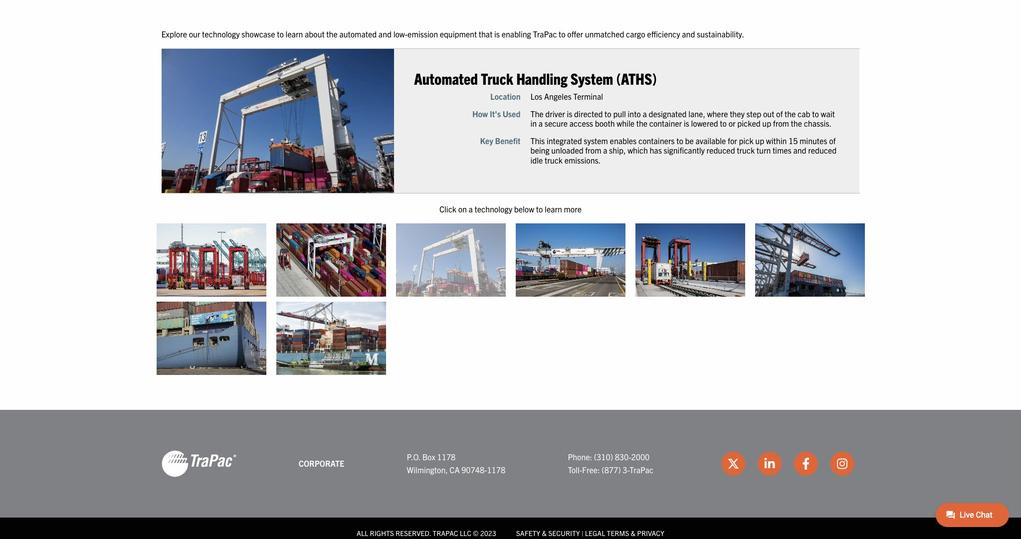 Task type: locate. For each thing, give the bounding box(es) containing it.
footer
[[0, 410, 1022, 540]]

to left be
[[677, 136, 684, 146]]

0 vertical spatial of
[[777, 109, 783, 119]]

rights
[[370, 529, 394, 538]]

into
[[628, 109, 641, 119]]

learn left about
[[286, 29, 303, 39]]

how
[[473, 109, 488, 119]]

0 vertical spatial learn
[[286, 29, 303, 39]]

wilmington,
[[407, 465, 448, 475]]

p.o. box 1178 wilmington, ca 90748-1178
[[407, 452, 506, 475]]

cab
[[798, 109, 811, 119]]

truck
[[738, 145, 755, 155], [545, 155, 563, 165]]

0 horizontal spatial trapac
[[533, 29, 557, 39]]

used
[[503, 109, 521, 119]]

0 horizontal spatial of
[[777, 109, 783, 119]]

a
[[643, 109, 647, 119], [539, 118, 543, 128], [604, 145, 608, 155], [469, 204, 473, 214]]

reserved.
[[396, 529, 431, 538]]

1 vertical spatial from
[[586, 145, 602, 155]]

and right times
[[794, 145, 807, 155]]

1 horizontal spatial is
[[567, 109, 573, 119]]

of inside this integrated system enables containers to be available for pick up within 15 minutes of being unloaded from a ship, which has significantly reduced truck turn times and reduced idle truck emissions.
[[830, 136, 836, 146]]

1 horizontal spatial truck
[[738, 145, 755, 155]]

in
[[531, 118, 537, 128]]

trapac inside phone: (310) 830-2000 toll-free: (877) 3-trapac
[[630, 465, 654, 475]]

click
[[440, 204, 457, 214]]

be
[[686, 136, 694, 146]]

or
[[729, 118, 736, 128]]

of right minutes
[[830, 136, 836, 146]]

reduced
[[707, 145, 736, 155], [809, 145, 837, 155]]

1 vertical spatial up
[[756, 136, 765, 146]]

& right terms
[[631, 529, 636, 538]]

0 horizontal spatial from
[[586, 145, 602, 155]]

of right out
[[777, 109, 783, 119]]

privacy
[[638, 529, 665, 538]]

lowered
[[692, 118, 719, 128]]

1 vertical spatial technology
[[475, 204, 513, 214]]

0 vertical spatial 1178
[[438, 452, 456, 462]]

toll-
[[568, 465, 583, 475]]

of inside 'the driver is directed to pull into a designated lane, where they step out of the cab to wait in a secure access booth while the container is lowered to or picked up from the chassis.'
[[777, 109, 783, 119]]

the up 15
[[792, 118, 803, 128]]

the right about
[[327, 29, 338, 39]]

and
[[379, 29, 392, 39], [683, 29, 696, 39], [794, 145, 807, 155]]

for
[[728, 136, 738, 146]]

0 horizontal spatial 1178
[[438, 452, 456, 462]]

to
[[277, 29, 284, 39], [559, 29, 566, 39], [605, 109, 612, 119], [813, 109, 820, 119], [721, 118, 727, 128], [677, 136, 684, 146], [537, 204, 543, 214]]

90748-
[[462, 465, 487, 475]]

up right step
[[763, 118, 772, 128]]

the driver is directed to pull into a designated lane, where they step out of the cab to wait in a secure access booth while the container is lowered to or picked up from the chassis.
[[531, 109, 836, 128]]

lane,
[[689, 109, 706, 119]]

booth
[[595, 118, 615, 128]]

to right cab
[[813, 109, 820, 119]]

1 horizontal spatial &
[[631, 529, 636, 538]]

about
[[305, 29, 325, 39]]

0 vertical spatial trapac
[[533, 29, 557, 39]]

of for out
[[777, 109, 783, 119]]

how it's used
[[473, 109, 521, 119]]

is right 'that'
[[495, 29, 500, 39]]

to left "or"
[[721, 118, 727, 128]]

15
[[789, 136, 798, 146]]

legal terms & privacy link
[[586, 529, 665, 538]]

more
[[564, 204, 582, 214]]

to left offer
[[559, 29, 566, 39]]

& right safety
[[542, 529, 547, 538]]

1 horizontal spatial trapac
[[630, 465, 654, 475]]

angeles
[[545, 91, 572, 101]]

1 horizontal spatial of
[[830, 136, 836, 146]]

1 & from the left
[[542, 529, 547, 538]]

while
[[617, 118, 635, 128]]

1 horizontal spatial 1178
[[487, 465, 506, 475]]

that
[[479, 29, 493, 39]]

benefit
[[495, 136, 521, 146]]

1 horizontal spatial learn
[[545, 204, 563, 214]]

1 horizontal spatial reduced
[[809, 145, 837, 155]]

box
[[423, 452, 436, 462]]

cargo
[[627, 29, 646, 39]]

from left ship,
[[586, 145, 602, 155]]

(310)
[[594, 452, 614, 462]]

technology left below
[[475, 204, 513, 214]]

up
[[763, 118, 772, 128], [756, 136, 765, 146]]

&
[[542, 529, 547, 538], [631, 529, 636, 538]]

and right efficiency
[[683, 29, 696, 39]]

1 vertical spatial of
[[830, 136, 836, 146]]

automated truck handling system (aths)
[[414, 69, 657, 88]]

containers
[[639, 136, 675, 146]]

from up within
[[774, 118, 790, 128]]

0 horizontal spatial reduced
[[707, 145, 736, 155]]

the right while on the top right
[[637, 118, 648, 128]]

ship,
[[610, 145, 626, 155]]

to right below
[[537, 204, 543, 214]]

from inside this integrated system enables containers to be available for pick up within 15 minutes of being unloaded from a ship, which has significantly reduced truck turn times and reduced idle truck emissions.
[[586, 145, 602, 155]]

reduced left pick
[[707, 145, 736, 155]]

truck
[[481, 69, 514, 88]]

3-
[[623, 465, 630, 475]]

©
[[473, 529, 479, 538]]

technology right our
[[202, 29, 240, 39]]

offer
[[568, 29, 584, 39]]

phone:
[[568, 452, 593, 462]]

showcase
[[242, 29, 275, 39]]

0 horizontal spatial learn
[[286, 29, 303, 39]]

1 horizontal spatial technology
[[475, 204, 513, 214]]

footer containing p.o. box 1178
[[0, 410, 1022, 540]]

and left low-
[[379, 29, 392, 39]]

1 vertical spatial trapac
[[630, 465, 654, 475]]

wait
[[821, 109, 836, 119]]

0 vertical spatial technology
[[202, 29, 240, 39]]

reduced down the chassis.
[[809, 145, 837, 155]]

automated
[[414, 69, 478, 88]]

1 horizontal spatial from
[[774, 118, 790, 128]]

being
[[531, 145, 550, 155]]

0 vertical spatial from
[[774, 118, 790, 128]]

ca
[[450, 465, 460, 475]]

0 horizontal spatial &
[[542, 529, 547, 538]]

automated
[[340, 29, 377, 39]]

0 horizontal spatial truck
[[545, 155, 563, 165]]

click on a technology below to learn more
[[440, 204, 582, 214]]

truck right idle
[[545, 155, 563, 165]]

truck left turn
[[738, 145, 755, 155]]

2 & from the left
[[631, 529, 636, 538]]

1 horizontal spatial and
[[683, 29, 696, 39]]

is up be
[[684, 118, 690, 128]]

safety
[[517, 529, 541, 538]]

p.o.
[[407, 452, 421, 462]]

minutes
[[800, 136, 828, 146]]

is right driver on the right top
[[567, 109, 573, 119]]

trapac right enabling on the top of the page
[[533, 29, 557, 39]]

2 horizontal spatial and
[[794, 145, 807, 155]]

which
[[628, 145, 648, 155]]

security
[[549, 529, 580, 538]]

a left ship,
[[604, 145, 608, 155]]

to inside this integrated system enables containers to be available for pick up within 15 minutes of being unloaded from a ship, which has significantly reduced truck turn times and reduced idle truck emissions.
[[677, 136, 684, 146]]

a inside this integrated system enables containers to be available for pick up within 15 minutes of being unloaded from a ship, which has significantly reduced truck turn times and reduced idle truck emissions.
[[604, 145, 608, 155]]

trapac down 2000
[[630, 465, 654, 475]]

up right pick
[[756, 136, 765, 146]]

(877)
[[602, 465, 621, 475]]

is
[[495, 29, 500, 39], [567, 109, 573, 119], [684, 118, 690, 128]]

1178 up ca
[[438, 452, 456, 462]]

0 vertical spatial up
[[763, 118, 772, 128]]

technology
[[202, 29, 240, 39], [475, 204, 513, 214]]

trapac
[[433, 529, 459, 538]]

driver
[[546, 109, 566, 119]]

2023
[[481, 529, 497, 538]]

it's
[[490, 109, 501, 119]]

learn left the more on the right
[[545, 204, 563, 214]]

1178 right ca
[[487, 465, 506, 475]]

from
[[774, 118, 790, 128], [586, 145, 602, 155]]



Task type: vqa. For each thing, say whether or not it's contained in the screenshot.
(877)
yes



Task type: describe. For each thing, give the bounding box(es) containing it.
los angeles terminal
[[531, 91, 604, 101]]

key benefit
[[480, 136, 521, 146]]

los
[[531, 91, 543, 101]]

terms
[[607, 529, 630, 538]]

of for minutes
[[830, 136, 836, 146]]

where
[[708, 109, 729, 119]]

emissions.
[[565, 155, 601, 165]]

830-
[[615, 452, 632, 462]]

low-
[[394, 29, 408, 39]]

|
[[582, 529, 584, 538]]

has
[[650, 145, 662, 155]]

2000
[[632, 452, 650, 462]]

within
[[767, 136, 787, 146]]

llc
[[460, 529, 472, 538]]

to right showcase
[[277, 29, 284, 39]]

enabling
[[502, 29, 532, 39]]

from inside 'the driver is directed to pull into a designated lane, where they step out of the cab to wait in a secure access booth while the container is lowered to or picked up from the chassis.'
[[774, 118, 790, 128]]

0 horizontal spatial technology
[[202, 29, 240, 39]]

container
[[650, 118, 682, 128]]

0 horizontal spatial is
[[495, 29, 500, 39]]

2 reduced from the left
[[809, 145, 837, 155]]

up inside this integrated system enables containers to be available for pick up within 15 minutes of being unloaded from a ship, which has significantly reduced truck turn times and reduced idle truck emissions.
[[756, 136, 765, 146]]

chassis.
[[805, 118, 832, 128]]

times
[[773, 145, 792, 155]]

trapac inside the automated truck handling system (aths) main content
[[533, 29, 557, 39]]

key
[[480, 136, 494, 146]]

integrated
[[547, 136, 582, 146]]

unmatched
[[585, 29, 625, 39]]

turn
[[757, 145, 771, 155]]

0 horizontal spatial and
[[379, 29, 392, 39]]

1 reduced from the left
[[707, 145, 736, 155]]

all rights reserved. trapac llc © 2023
[[357, 529, 497, 538]]

this
[[531, 136, 545, 146]]

below
[[515, 204, 535, 214]]

our
[[189, 29, 200, 39]]

free:
[[583, 465, 600, 475]]

automated truck handling system (aths) main content
[[152, 28, 1022, 380]]

trapac los angeles automated stacking crane image
[[276, 224, 386, 297]]

to left pull
[[605, 109, 612, 119]]

up inside 'the driver is directed to pull into a designated lane, where they step out of the cab to wait in a secure access booth while the container is lowered to or picked up from the chassis.'
[[763, 118, 772, 128]]

terminal
[[574, 91, 604, 101]]

explore our technology showcase to learn about the automated and low-emission equipment that is enabling trapac to offer unmatched cargo efficiency and sustainability.
[[162, 29, 745, 39]]

enables
[[610, 136, 637, 146]]

a right on
[[469, 204, 473, 214]]

this integrated system enables containers to be available for pick up within 15 minutes of being unloaded from a ship, which has significantly reduced truck turn times and reduced idle truck emissions.
[[531, 136, 837, 165]]

system
[[571, 69, 614, 88]]

pick
[[740, 136, 754, 146]]

safety & security | legal terms & privacy
[[517, 529, 665, 538]]

available
[[696, 136, 727, 146]]

the
[[531, 109, 544, 119]]

location
[[491, 91, 521, 101]]

1 vertical spatial learn
[[545, 204, 563, 214]]

access
[[570, 118, 594, 128]]

picked
[[738, 118, 761, 128]]

1 vertical spatial 1178
[[487, 465, 506, 475]]

pull
[[614, 109, 626, 119]]

trapac los angeles automated radiation scanning image
[[636, 224, 746, 297]]

a right into
[[643, 109, 647, 119]]

a right in
[[539, 118, 543, 128]]

safety & security link
[[517, 529, 580, 538]]

the left cab
[[785, 109, 796, 119]]

2 horizontal spatial is
[[684, 118, 690, 128]]

system
[[584, 136, 609, 146]]

handling
[[517, 69, 568, 88]]

equipment
[[440, 29, 477, 39]]

explore
[[162, 29, 187, 39]]

idle
[[531, 155, 543, 165]]

step
[[747, 109, 762, 119]]

significantly
[[664, 145, 705, 155]]

out
[[764, 109, 775, 119]]

and inside this integrated system enables containers to be available for pick up within 15 minutes of being unloaded from a ship, which has significantly reduced truck turn times and reduced idle truck emissions.
[[794, 145, 807, 155]]

corporate image
[[162, 450, 236, 478]]

emission
[[408, 29, 438, 39]]

sustainability.
[[697, 29, 745, 39]]

directed
[[575, 109, 603, 119]]

unloaded
[[552, 145, 584, 155]]

efficiency
[[648, 29, 681, 39]]

legal
[[586, 529, 606, 538]]

(aths)
[[617, 69, 657, 88]]



